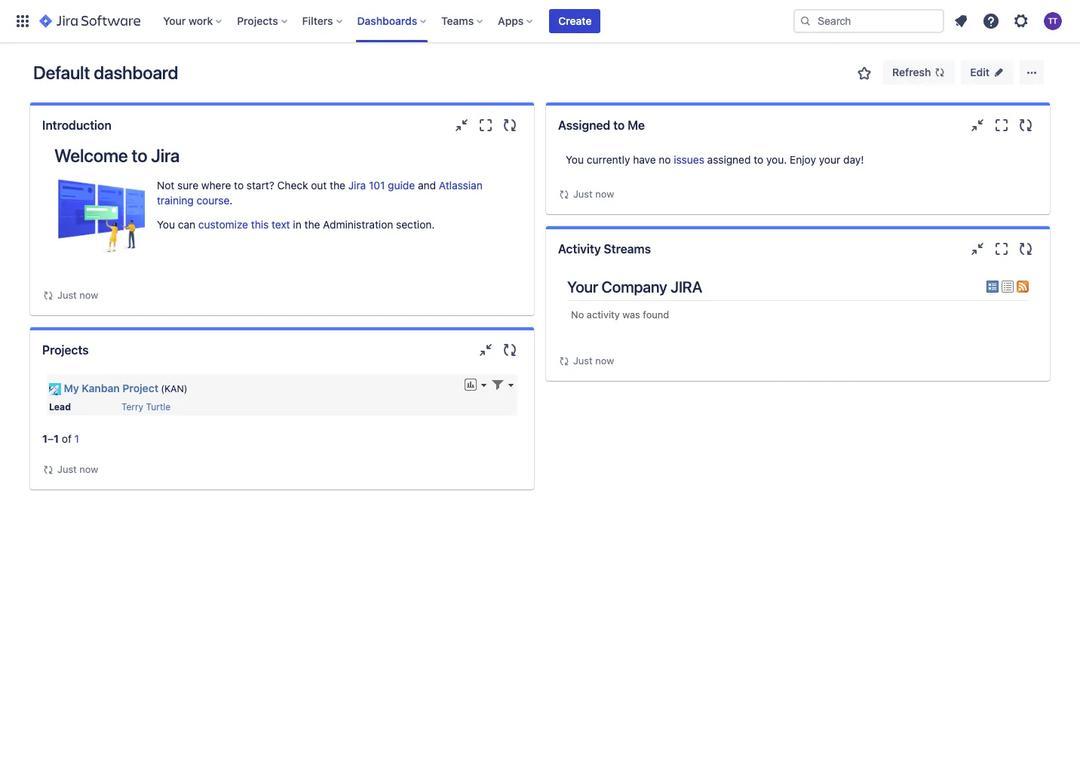 Task type: describe. For each thing, give the bounding box(es) containing it.
refresh introduction image
[[501, 116, 519, 134]]

edit link
[[962, 60, 1014, 85]]

welcome to jira
[[54, 145, 180, 166]]

apps button
[[494, 9, 539, 33]]

terry turtle link
[[121, 401, 171, 413]]

dashboards
[[357, 14, 417, 27]]

project
[[122, 382, 159, 394]]

training
[[157, 194, 194, 207]]

have
[[633, 153, 656, 166]]

2 1 from the left
[[54, 432, 59, 445]]

terry turtle
[[121, 401, 171, 413]]

projects button
[[233, 9, 293, 33]]

your company jira
[[567, 277, 703, 295]]

(kan)
[[161, 383, 188, 394]]

customize
[[198, 218, 248, 231]]

refresh projects image
[[501, 341, 519, 359]]

in
[[293, 218, 302, 231]]

your for your work
[[163, 14, 186, 27]]

refresh image
[[934, 66, 947, 78]]

activity
[[587, 309, 620, 321]]

appswitcher icon image
[[14, 12, 32, 30]]

atlassian training course
[[157, 179, 483, 207]]

just for activity streams
[[574, 355, 593, 367]]

create
[[559, 14, 592, 27]]

you.
[[767, 153, 787, 166]]

course
[[197, 194, 230, 207]]

introduction
[[42, 118, 111, 132]]

maximize introduction image
[[477, 116, 495, 134]]

settings image
[[1013, 12, 1031, 30]]

assigned to me
[[558, 118, 645, 132]]

0 vertical spatial the
[[330, 179, 346, 192]]

your profile and settings image
[[1044, 12, 1063, 30]]

terry
[[121, 401, 143, 413]]

–
[[48, 432, 54, 445]]

was
[[623, 309, 641, 321]]

streams
[[604, 242, 651, 255]]

refresh
[[893, 66, 931, 78]]

primary element
[[9, 0, 794, 42]]

your
[[819, 153, 841, 166]]

this
[[251, 218, 269, 231]]

enjoy
[[790, 153, 816, 166]]

company
[[602, 277, 668, 295]]

an arrow curved in a circular way on the button that refreshes the dashboard image for introduction
[[42, 290, 54, 302]]

apps
[[498, 14, 524, 27]]

of
[[62, 432, 72, 445]]

activity
[[558, 242, 601, 255]]

to left start?
[[234, 179, 244, 192]]

no
[[571, 309, 584, 321]]

101
[[369, 179, 385, 192]]

teams
[[442, 14, 474, 27]]

can
[[178, 218, 196, 231]]

to left me
[[614, 118, 625, 132]]

edit
[[971, 66, 990, 78]]

atlassian training course link
[[157, 179, 483, 207]]

your work
[[163, 14, 213, 27]]

issues link
[[674, 153, 705, 166]]

lead
[[49, 401, 71, 413]]

1 vertical spatial projects
[[42, 343, 89, 357]]

just for introduction
[[57, 289, 77, 301]]

assigned
[[708, 153, 751, 166]]

edit icon image
[[993, 66, 1005, 78]]

just now for projects
[[57, 463, 98, 475]]

1 link
[[74, 432, 79, 445]]

kanban
[[82, 382, 120, 394]]

now for projects
[[79, 463, 98, 475]]

an arrow curved in a circular way on the button that refreshes the dashboard image for assigned
[[558, 188, 570, 201]]

teams button
[[437, 9, 489, 33]]

an arrow curved in a circular way on the button that refreshes the dashboard image for activity
[[558, 356, 570, 368]]

just now for activity streams
[[574, 355, 614, 367]]

1 1 from the left
[[42, 432, 48, 445]]

introduction region
[[42, 145, 522, 303]]

just now for assigned to me
[[574, 188, 614, 200]]

banner containing your work
[[0, 0, 1081, 42]]

text
[[272, 218, 290, 231]]

.
[[230, 194, 233, 207]]

section.
[[396, 218, 435, 231]]

your for your company jira
[[567, 277, 598, 295]]



Task type: locate. For each thing, give the bounding box(es) containing it.
an arrow curved in a circular way on the button that refreshes the dashboard image up "activity"
[[558, 188, 570, 201]]

1 an arrow curved in a circular way on the button that refreshes the dashboard image from the top
[[42, 290, 54, 302]]

start?
[[247, 179, 275, 192]]

your work button
[[159, 9, 228, 33]]

sure
[[177, 179, 199, 192]]

1 vertical spatial the
[[305, 218, 320, 231]]

just inside the assigned to me region
[[574, 188, 593, 200]]

0 horizontal spatial 1
[[42, 432, 48, 445]]

the right in
[[305, 218, 320, 231]]

just now for introduction
[[57, 289, 98, 301]]

an arrow curved in a circular way on the button that refreshes the dashboard image inside the assigned to me region
[[558, 188, 570, 201]]

projects
[[237, 14, 278, 27], [42, 343, 89, 357]]

day!
[[844, 153, 864, 166]]

1 vertical spatial an arrow curved in a circular way on the button that refreshes the dashboard image
[[558, 356, 570, 368]]

filters
[[302, 14, 333, 27]]

default
[[33, 62, 90, 83]]

maximize activity streams image
[[993, 240, 1011, 258]]

your inside dropdown button
[[163, 14, 186, 27]]

an arrow curved in a circular way on the button that refreshes the dashboard image for projects
[[42, 464, 54, 476]]

to right welcome
[[132, 145, 147, 166]]

projects inside dropdown button
[[237, 14, 278, 27]]

projects right work
[[237, 14, 278, 27]]

just now inside 'projects' "region"
[[57, 463, 98, 475]]

to inside region
[[754, 153, 764, 166]]

0 horizontal spatial projects
[[42, 343, 89, 357]]

you
[[566, 153, 584, 166], [157, 218, 175, 231]]

0 horizontal spatial the
[[305, 218, 320, 231]]

now inside 'projects' "region"
[[79, 463, 98, 475]]

just now inside activity streams region
[[574, 355, 614, 367]]

assigned
[[558, 118, 611, 132]]

0 vertical spatial jira
[[151, 145, 180, 166]]

not sure where to start? check out the jira 101 guide and
[[157, 179, 439, 192]]

projects up my
[[42, 343, 89, 357]]

2 horizontal spatial 1
[[74, 432, 79, 445]]

3 1 from the left
[[74, 432, 79, 445]]

0 vertical spatial you
[[566, 153, 584, 166]]

an arrow curved in a circular way on the button that refreshes the dashboard image
[[558, 188, 570, 201], [558, 356, 570, 368]]

refresh assigned to me image
[[1017, 116, 1035, 134]]

now inside introduction region
[[79, 289, 98, 301]]

just inside activity streams region
[[574, 355, 593, 367]]

default dashboard
[[33, 62, 178, 83]]

my kanban project (kan)
[[64, 382, 188, 394]]

now for introduction
[[79, 289, 98, 301]]

the right out
[[330, 179, 346, 192]]

your inside activity streams region
[[567, 277, 598, 295]]

1 horizontal spatial you
[[566, 153, 584, 166]]

banner
[[0, 0, 1081, 42]]

welcome
[[54, 145, 128, 166]]

found
[[643, 309, 669, 321]]

1 vertical spatial your
[[567, 277, 598, 295]]

now for assigned to me
[[596, 188, 614, 200]]

refresh button
[[884, 60, 956, 85]]

customize this text link
[[198, 218, 290, 231]]

create button
[[550, 9, 601, 33]]

1 horizontal spatial 1
[[54, 432, 59, 445]]

your left work
[[163, 14, 186, 27]]

an arrow curved in a circular way on the button that refreshes the dashboard image inside introduction region
[[42, 290, 54, 302]]

guide
[[388, 179, 415, 192]]

activity streams region
[[558, 268, 1038, 369]]

1 horizontal spatial your
[[567, 277, 598, 295]]

1 horizontal spatial jira
[[348, 179, 366, 192]]

star default dashboard image
[[856, 64, 874, 82]]

an arrow curved in a circular way on the button that refreshes the dashboard image inside 'projects' "region"
[[42, 464, 54, 476]]

to left you.
[[754, 153, 764, 166]]

jira 101 guide link
[[348, 179, 415, 192]]

my kanban project link
[[64, 382, 159, 394]]

just inside introduction region
[[57, 289, 77, 301]]

2 an arrow curved in a circular way on the button that refreshes the dashboard image from the top
[[42, 464, 54, 476]]

now inside activity streams region
[[596, 355, 614, 367]]

0 vertical spatial your
[[163, 14, 186, 27]]

notifications image
[[952, 12, 970, 30]]

projects region
[[42, 369, 522, 477]]

check
[[277, 179, 308, 192]]

work
[[189, 14, 213, 27]]

assigned to me region
[[558, 145, 1038, 202]]

just for assigned to me
[[574, 188, 593, 200]]

search image
[[800, 15, 812, 27]]

filters button
[[298, 9, 348, 33]]

you left can
[[157, 218, 175, 231]]

1 horizontal spatial projects
[[237, 14, 278, 27]]

currently
[[587, 153, 630, 166]]

minimize projects image
[[477, 341, 495, 359]]

your up no
[[567, 277, 598, 295]]

jira
[[151, 145, 180, 166], [348, 179, 366, 192]]

jira software image
[[39, 12, 141, 30], [39, 12, 141, 30]]

to
[[614, 118, 625, 132], [132, 145, 147, 166], [754, 153, 764, 166], [234, 179, 244, 192]]

just now inside introduction region
[[57, 289, 98, 301]]

0 horizontal spatial your
[[163, 14, 186, 27]]

dashboards button
[[353, 9, 433, 33]]

just now
[[574, 188, 614, 200], [57, 289, 98, 301], [574, 355, 614, 367], [57, 463, 98, 475]]

minimize activity streams image
[[969, 240, 987, 258]]

1 horizontal spatial the
[[330, 179, 346, 192]]

jira left the 101
[[348, 179, 366, 192]]

minimize assigned to me image
[[969, 116, 987, 134]]

you inside introduction region
[[157, 218, 175, 231]]

0 vertical spatial an arrow curved in a circular way on the button that refreshes the dashboard image
[[558, 188, 570, 201]]

my
[[64, 382, 79, 394]]

an arrow curved in a circular way on the button that refreshes the dashboard image
[[42, 290, 54, 302], [42, 464, 54, 476]]

an arrow curved in a circular way on the button that refreshes the dashboard image inside activity streams region
[[558, 356, 570, 368]]

Search field
[[794, 9, 945, 33]]

help image
[[983, 12, 1001, 30]]

1 vertical spatial you
[[157, 218, 175, 231]]

where
[[201, 179, 231, 192]]

minimize introduction image
[[453, 116, 471, 134]]

now
[[596, 188, 614, 200], [79, 289, 98, 301], [596, 355, 614, 367], [79, 463, 98, 475]]

no activity was found
[[571, 309, 669, 321]]

you inside the assigned to me region
[[566, 153, 584, 166]]

and
[[418, 179, 436, 192]]

dashboard
[[94, 62, 178, 83]]

2 an arrow curved in a circular way on the button that refreshes the dashboard image from the top
[[558, 356, 570, 368]]

turtle
[[146, 401, 171, 413]]

the
[[330, 179, 346, 192], [305, 218, 320, 231]]

you left the currently
[[566, 153, 584, 166]]

me
[[628, 118, 645, 132]]

0 horizontal spatial jira
[[151, 145, 180, 166]]

1 an arrow curved in a circular way on the button that refreshes the dashboard image from the top
[[558, 188, 570, 201]]

you currently have no issues assigned to you. enjoy your day!
[[566, 153, 864, 166]]

just inside 'projects' "region"
[[57, 463, 77, 475]]

now for activity streams
[[596, 355, 614, 367]]

just
[[574, 188, 593, 200], [57, 289, 77, 301], [574, 355, 593, 367], [57, 463, 77, 475]]

atlassian
[[439, 179, 483, 192]]

maximize assigned to me image
[[993, 116, 1011, 134]]

1
[[42, 432, 48, 445], [54, 432, 59, 445], [74, 432, 79, 445]]

0 vertical spatial an arrow curved in a circular way on the button that refreshes the dashboard image
[[42, 290, 54, 302]]

more dashboard actions image
[[1023, 63, 1041, 82]]

now inside the assigned to me region
[[596, 188, 614, 200]]

jira up not
[[151, 145, 180, 166]]

0 vertical spatial projects
[[237, 14, 278, 27]]

just for projects
[[57, 463, 77, 475]]

1 vertical spatial jira
[[348, 179, 366, 192]]

activity streams
[[558, 242, 651, 255]]

an arrow curved in a circular way on the button that refreshes the dashboard image right refresh projects image
[[558, 356, 570, 368]]

you for you can
[[157, 218, 175, 231]]

refresh activity streams image
[[1017, 240, 1035, 258]]

out
[[311, 179, 327, 192]]

you can customize this text in the administration section.
[[157, 218, 435, 231]]

0 horizontal spatial you
[[157, 218, 175, 231]]

jira
[[671, 277, 703, 295]]

administration
[[323, 218, 393, 231]]

you for you currently have no
[[566, 153, 584, 166]]

1 vertical spatial an arrow curved in a circular way on the button that refreshes the dashboard image
[[42, 464, 54, 476]]

just now inside the assigned to me region
[[574, 188, 614, 200]]

not
[[157, 179, 175, 192]]

1 – 1 of 1
[[42, 432, 79, 445]]

issues
[[674, 153, 705, 166]]

no
[[659, 153, 671, 166]]

your
[[163, 14, 186, 27], [567, 277, 598, 295]]



Task type: vqa. For each thing, say whether or not it's contained in the screenshot.
topmost Projects
yes



